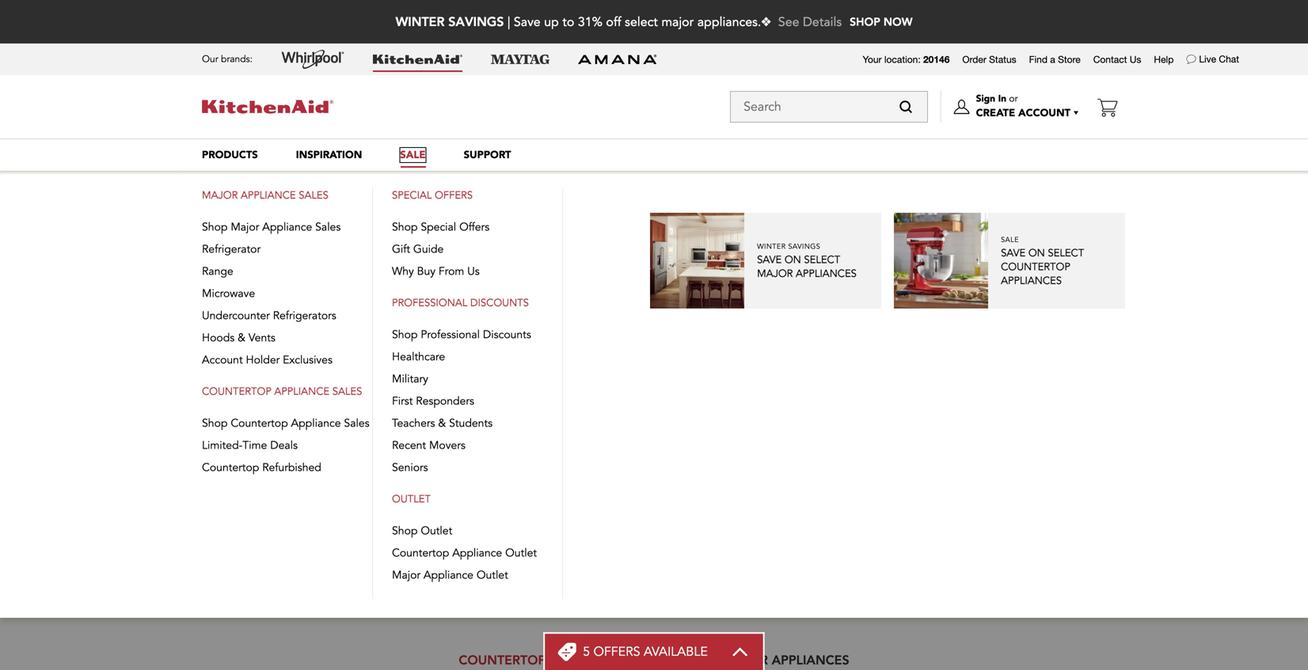 Task type: locate. For each thing, give the bounding box(es) containing it.
outlet down outlet
[[421, 524, 452, 539]]

shop up "gift"
[[392, 220, 418, 235]]

support element
[[464, 148, 511, 162]]

1 horizontal spatial sales
[[332, 385, 362, 399]]

shop for shop professional discounts healthcare military first responders teachers & students recent movers seniors
[[392, 327, 418, 343]]

0 horizontal spatial on
[[785, 253, 801, 267]]

countertop inside tab list
[[459, 652, 546, 669]]

on inside the winter savings save on select major appliances
[[785, 253, 801, 267]]

sale element
[[400, 148, 426, 162]]

microwave
[[202, 286, 255, 301]]

range
[[202, 264, 233, 279]]

0 horizontal spatial &
[[238, 331, 245, 346]]

healthcare link
[[392, 346, 560, 368]]

major down products element at top left
[[202, 188, 238, 203]]

1 horizontal spatial us
[[1130, 54, 1142, 65]]

from
[[439, 264, 464, 279]]

0 horizontal spatial appliances
[[550, 652, 627, 669]]

appliance for limited-time deals
[[274, 385, 330, 399]]

1 horizontal spatial sales
[[344, 416, 370, 431]]

major appliances link
[[710, 639, 861, 671]]

major up anywhere
[[757, 267, 793, 281]]

gift guide link
[[392, 238, 560, 261]]

1 horizontal spatial save
[[1001, 246, 1026, 260]]

shop inside the shop professional discounts healthcare military first responders teachers & students recent movers seniors
[[392, 327, 418, 343]]

tab list
[[183, 639, 1125, 671]]

shop up refrigerator
[[202, 220, 228, 235]]

go
[[640, 299, 656, 311]]

0 horizontal spatial countertop
[[202, 385, 271, 399]]

live chat button
[[1199, 53, 1239, 66]]

0 vertical spatial major
[[202, 188, 238, 203]]

cordless
[[666, 299, 715, 311]]

0 vertical spatial us
[[1130, 54, 1142, 65]]

0 vertical spatial major
[[231, 220, 259, 235]]

exclusives
[[283, 353, 333, 368]]

1 horizontal spatial sale
[[1001, 235, 1019, 245]]

up
[[544, 13, 559, 31]]

countertop down outlet
[[392, 546, 449, 561]]

winter inside the winter savings save on select major appliances
[[757, 242, 786, 252]]

shop special offers link
[[392, 216, 560, 238]]

shop down outlet
[[392, 524, 418, 539]]

major
[[662, 13, 694, 31]]

see
[[778, 13, 799, 31]]

shop up limited-
[[202, 416, 228, 431]]

appliance up shop major appliance sales link
[[241, 188, 296, 203]]

holder
[[246, 353, 280, 368]]

1 horizontal spatial a
[[1050, 54, 1055, 65]]

chat
[[1219, 53, 1239, 65]]

create down in
[[976, 106, 1015, 120]]

1 horizontal spatial appliances
[[1001, 274, 1062, 288]]

account
[[1018, 106, 1071, 120]]

outlet down countertop appliance outlet link
[[477, 568, 508, 583]]

with
[[691, 365, 715, 382]]

0 vertical spatial outlet
[[421, 524, 452, 539]]

system
[[718, 299, 755, 311]]

gift
[[392, 242, 410, 257]]

kitchenaid image
[[373, 55, 462, 64], [202, 100, 333, 113]]

inspiration
[[296, 148, 362, 162]]

savings
[[448, 13, 504, 30], [788, 242, 821, 252]]

savings for save
[[448, 13, 504, 30]]

sale inside "sale save on select countertop appliances"
[[1001, 235, 1019, 245]]

0 vertical spatial sales
[[299, 188, 329, 203]]

0 horizontal spatial savings
[[448, 13, 504, 30]]

0 horizontal spatial major
[[231, 220, 259, 235]]

kitchenaid
[[579, 299, 637, 311]]

0 horizontal spatial sale
[[400, 148, 426, 162]]

1 vertical spatial winter
[[757, 242, 786, 252]]

shop professional discounts link
[[392, 324, 560, 346]]

0 vertical spatial savings
[[448, 13, 504, 30]]

appliance up "limited-time deals" link
[[291, 416, 341, 431]]

0 horizontal spatial us
[[467, 264, 480, 279]]

sale up special
[[400, 148, 426, 162]]

save inside the winter savings save on select major appliances
[[757, 253, 782, 267]]

shop for shop major appliance sales refrigerator range microwave undercounter refrigerators hoods & vents account holder exclusives
[[202, 220, 228, 235]]

1 vertical spatial major
[[757, 267, 793, 281]]

contact us
[[1093, 54, 1142, 65]]

5 offers available
[[583, 644, 708, 661]]

winter inside winter savings | save up to 31% off select major appliances.❖ see details shop now
[[396, 13, 445, 30]]

go
[[833, 365, 851, 382]]

shop for shop special offers gift guide why buy from us
[[392, 220, 418, 235]]

2 horizontal spatial major
[[722, 652, 768, 669]]

savings inside the winter savings save on select major appliances
[[788, 242, 821, 252]]

a right find
[[1050, 54, 1055, 65]]

0 vertical spatial &
[[238, 331, 245, 346]]

outlet
[[421, 524, 452, 539], [505, 546, 537, 561], [477, 568, 508, 583]]

save inside "sale save on select countertop appliances"
[[1001, 246, 1026, 260]]

winter savings save on select major appliances
[[757, 242, 857, 281]]

sales left teachers
[[344, 416, 370, 431]]

save right kitchenaid kitchen image
[[757, 253, 782, 267]]

0 vertical spatial winter
[[396, 13, 445, 30]]

favorite
[[399, 365, 442, 382]]

sale right kitchenaid stand mixer image
[[1001, 235, 1019, 245]]

& down responders
[[438, 416, 446, 431]]

2 appliances from the left
[[772, 652, 849, 669]]

0 vertical spatial countertop
[[1001, 260, 1071, 274]]

sign in or create account
[[976, 92, 1071, 120]]

sale menu item
[[0, 141, 1308, 618]]

heading
[[583, 644, 708, 661]]

major up refrigerator
[[231, 220, 259, 235]]

1 vertical spatial sale
[[1001, 235, 1019, 245]]

create your favorite recipes wherever and however you choose with the new kitchenaid go
[[328, 365, 851, 382]]

shop inside shop outlet countertop appliance outlet major appliance outlet
[[392, 524, 418, 539]]

0 horizontal spatial sales
[[299, 188, 329, 203]]

5
[[583, 644, 590, 661]]

shop inside shop major appliance sales refrigerator range microwave undercounter refrigerators hoods & vents account holder exclusives
[[202, 220, 228, 235]]

anywhere
[[721, 313, 893, 353]]

31%
[[578, 13, 603, 31]]

buy
[[417, 264, 436, 279]]

1 horizontal spatial winter
[[757, 242, 786, 252]]

1 vertical spatial us
[[467, 264, 480, 279]]

sale for sale save on select countertop appliances
[[1001, 235, 1019, 245]]

shop for shop countertop appliance sales limited-time deals countertop refurbished
[[202, 416, 228, 431]]

first
[[392, 394, 413, 409]]

countertop down limited-
[[202, 461, 259, 476]]

countertop up time
[[231, 416, 288, 431]]

major down countertop appliance outlet link
[[392, 568, 421, 583]]

special
[[392, 188, 432, 203]]

1 vertical spatial savings
[[788, 242, 821, 252]]

1 horizontal spatial select
[[1048, 246, 1084, 260]]

tab list containing countertop appliances
[[183, 639, 1125, 671]]

products element
[[202, 148, 258, 162]]

appliances inside "sale save on select countertop appliances"
[[1001, 274, 1062, 288]]

select inside "sale save on select countertop appliances"
[[1048, 246, 1084, 260]]

limited-
[[202, 438, 243, 453]]

20146
[[923, 54, 950, 65]]

create left "your"
[[328, 365, 366, 382]]

0 horizontal spatial select
[[804, 253, 840, 267]]

1 horizontal spatial appliances
[[772, 652, 849, 669]]

inspiration element
[[296, 148, 362, 162]]

1 horizontal spatial create
[[976, 106, 1015, 120]]

2 vertical spatial outlet
[[477, 568, 508, 583]]

Search search field
[[730, 91, 928, 123]]

sales up shop major appliance sales link
[[299, 188, 329, 203]]

0 vertical spatial sale
[[400, 148, 426, 162]]

appliance
[[241, 188, 296, 203], [274, 385, 330, 399]]

create
[[976, 106, 1015, 120], [328, 365, 366, 382]]

0 horizontal spatial save
[[757, 253, 782, 267]]

shop inside shop special offers gift guide why buy from us
[[392, 220, 418, 235]]

shop major appliance sales link
[[202, 216, 370, 238]]

save
[[514, 13, 541, 31]]

sales up the refrigerator link
[[315, 220, 341, 235]]

countertop refurbished link
[[202, 457, 370, 479]]

winter for |
[[396, 13, 445, 30]]

us right "contact"
[[1130, 54, 1142, 65]]

movers
[[429, 438, 466, 453]]

1 appliances from the left
[[550, 652, 627, 669]]

us inside the contact us link
[[1130, 54, 1142, 65]]

countertop appliance outlet link
[[392, 542, 560, 565]]

shop major appliance sales refrigerator range microwave undercounter refrigerators hoods & vents account holder exclusives
[[202, 220, 341, 368]]

appliances for major appliances
[[772, 652, 849, 669]]

1 vertical spatial &
[[438, 416, 446, 431]]

sales inside shop major appliance sales refrigerator range microwave undercounter refrigerators hoods & vents account holder exclusives
[[315, 220, 341, 235]]

savings inside winter savings | save up to 31% off select major appliances.❖ see details shop now
[[448, 13, 504, 30]]

countertop appliance sales
[[202, 385, 362, 399]]

2 vertical spatial major
[[722, 652, 768, 669]]

shop left now at the top
[[850, 14, 880, 29]]

outlet up major appliance outlet "link"
[[505, 546, 537, 561]]

why buy from us link
[[392, 261, 560, 283]]

refrigerator link
[[202, 238, 370, 261]]

0 vertical spatial sales
[[315, 220, 341, 235]]

shop inside 'shop countertop appliance sales limited-time deals countertop refurbished'
[[202, 416, 228, 431]]

major appliance sales
[[202, 188, 329, 203]]

shop
[[850, 14, 880, 29], [202, 220, 228, 235], [392, 220, 418, 235], [392, 327, 418, 343], [202, 416, 228, 431], [392, 524, 418, 539]]

0 horizontal spatial create
[[328, 365, 366, 382]]

countertop left promo tag "image"
[[459, 652, 546, 669]]

us right from
[[467, 264, 480, 279]]

to
[[562, 13, 574, 31]]

by
[[588, 384, 602, 401]]

help link
[[1154, 53, 1174, 66]]

winter for save
[[757, 242, 786, 252]]

menu
[[0, 139, 1308, 618]]

sales for shop countertop appliance sales limited-time deals countertop refurbished
[[344, 416, 370, 431]]

vents
[[249, 331, 275, 346]]

sales inside 'shop countertop appliance sales limited-time deals countertop refurbished'
[[344, 416, 370, 431]]

1 horizontal spatial savings
[[788, 242, 821, 252]]

sale save on select countertop appliances
[[1001, 235, 1084, 288]]

appliances.❖
[[697, 13, 771, 31]]

0 vertical spatial kitchenaid image
[[373, 55, 462, 64]]

0 horizontal spatial a
[[606, 384, 612, 401]]

however
[[570, 365, 619, 382]]

1 horizontal spatial countertop
[[1001, 260, 1071, 274]]

on
[[1029, 246, 1045, 260], [785, 253, 801, 267]]

appliance up the refrigerator link
[[262, 220, 312, 235]]

1 vertical spatial countertop
[[202, 385, 271, 399]]

limited-time deals link
[[202, 435, 370, 457]]

countertop
[[1001, 260, 1071, 274], [202, 385, 271, 399]]

first responders link
[[392, 390, 560, 413]]

1 horizontal spatial major
[[392, 568, 421, 583]]

save right kitchenaid stand mixer image
[[1001, 246, 1026, 260]]

major right "available"
[[722, 652, 768, 669]]

0 horizontal spatial appliances
[[796, 267, 857, 281]]

appliance down exclusives
[[274, 385, 330, 399]]

0 horizontal spatial sales
[[315, 220, 341, 235]]

seniors
[[392, 461, 428, 476]]

0 vertical spatial create
[[976, 106, 1015, 120]]

1 vertical spatial major
[[392, 568, 421, 583]]

0 horizontal spatial kitchenaid image
[[202, 100, 333, 113]]

account holder exclusives link
[[202, 349, 370, 371]]

& left "vents"
[[238, 331, 245, 346]]

1 vertical spatial appliance
[[274, 385, 330, 399]]

0 horizontal spatial winter
[[396, 13, 445, 30]]

offers
[[594, 644, 640, 661]]

1 vertical spatial sales
[[344, 416, 370, 431]]

sales down exclusives
[[332, 385, 362, 399]]

us inside shop special offers gift guide why buy from us
[[467, 264, 480, 279]]

make
[[624, 313, 712, 353]]

status
[[989, 54, 1017, 65]]

a right by
[[606, 384, 612, 401]]

1 horizontal spatial major
[[757, 267, 793, 281]]

1 horizontal spatial on
[[1029, 246, 1045, 260]]

0 vertical spatial a
[[1050, 54, 1055, 65]]

0 vertical spatial appliance
[[241, 188, 296, 203]]

shop up healthcare
[[392, 327, 418, 343]]

a
[[1050, 54, 1055, 65], [606, 384, 612, 401]]

now
[[884, 14, 913, 29]]

1 vertical spatial a
[[606, 384, 612, 401]]

maytag image
[[491, 55, 550, 64]]

1 horizontal spatial &
[[438, 416, 446, 431]]

sales for shop major appliance sales refrigerator range microwave undercounter refrigerators hoods & vents account holder exclusives
[[315, 220, 341, 235]]

hoods
[[202, 331, 235, 346]]

1 vertical spatial sales
[[332, 385, 362, 399]]



Task type: vqa. For each thing, say whether or not it's contained in the screenshot.
the right FULL
no



Task type: describe. For each thing, give the bounding box(es) containing it.
kitchenaid
[[767, 365, 830, 382]]

sales for shop countertop appliance sales
[[332, 385, 362, 399]]

in
[[998, 92, 1007, 105]]

contact us link
[[1093, 53, 1142, 66]]

amana image
[[578, 54, 657, 65]]

your
[[863, 54, 882, 65]]

or
[[1009, 92, 1018, 105]]

time
[[243, 438, 267, 453]]

sale for sale
[[400, 148, 426, 162]]

appliance down countertop appliance outlet link
[[424, 568, 474, 583]]

appliance up major appliance outlet "link"
[[452, 546, 502, 561]]

refrigerator
[[202, 242, 261, 257]]

shop countertop appliance sales link
[[202, 413, 370, 435]]

1 vertical spatial kitchenaid image
[[202, 100, 333, 113]]

teachers & students link
[[392, 413, 560, 435]]

our
[[202, 53, 218, 66]]

professional
[[392, 296, 467, 310]]

create inside sign in or create account
[[976, 106, 1015, 120]]

countertop inside shop outlet countertop appliance outlet major appliance outlet
[[392, 546, 449, 561]]

major inside the major appliances link
[[722, 652, 768, 669]]

battery.
[[731, 384, 774, 401]]

shop professional discounts healthcare military first responders teachers & students recent movers seniors
[[392, 327, 531, 476]]

shop for shop outlet countertop appliance outlet major appliance outlet
[[392, 524, 418, 539]]

sign
[[976, 92, 996, 105]]

military link
[[392, 368, 560, 390]]

microwave link
[[202, 283, 370, 305]]

1 vertical spatial outlet
[[505, 546, 537, 561]]

0 horizontal spatial major
[[202, 188, 238, 203]]

account
[[202, 353, 243, 368]]

sales for shop major appliance sales
[[299, 188, 329, 203]]

shop outlet link
[[392, 520, 560, 542]]

store
[[1058, 54, 1081, 65]]

to
[[573, 313, 615, 353]]

range link
[[202, 261, 370, 283]]

major appliance outlet link
[[392, 565, 560, 587]]

special offers
[[392, 188, 473, 203]]

savings for on
[[788, 242, 821, 252]]

appliance for refrigerator
[[241, 188, 296, 203]]

new
[[740, 365, 764, 382]]

undercounter
[[202, 308, 270, 324]]

promo tag image
[[558, 643, 577, 662]]

find
[[1029, 54, 1048, 65]]

cordless appliances, powered by a single rechargeable battery.
[[534, 365, 980, 401]]

discounts
[[470, 296, 529, 310]]

appliances for countertop appliances
[[550, 652, 627, 669]]

chevron icon image
[[732, 648, 749, 657]]

military
[[392, 372, 428, 387]]

undercounter refrigerators link
[[202, 305, 370, 327]]

menu containing shop major appliance sales
[[0, 139, 1308, 618]]

hoods & vents link
[[202, 327, 370, 349]]

shop inside winter savings | save up to 31% off select major appliances.❖ see details shop now
[[850, 14, 880, 29]]

live
[[1199, 53, 1216, 65]]

appliance inside shop major appliance sales refrigerator range microwave undercounter refrigerators hoods & vents account holder exclusives
[[262, 220, 312, 235]]

support
[[464, 148, 511, 162]]

choose
[[647, 365, 687, 382]]

major inside shop major appliance sales refrigerator range microwave undercounter refrigerators hoods & vents account holder exclusives
[[231, 220, 259, 235]]

shop countertop appliance sales limited-time deals countertop refurbished
[[202, 416, 370, 476]]

live chat
[[1199, 53, 1239, 65]]

location:
[[884, 54, 921, 65]]

guide
[[413, 242, 444, 257]]

on inside "sale save on select countertop appliances"
[[1029, 246, 1045, 260]]

healthcare
[[392, 350, 445, 365]]

recipes
[[445, 365, 486, 382]]

& inside shop major appliance sales refrigerator range microwave undercounter refrigerators hoods & vents account holder exclusives
[[238, 331, 245, 346]]

heading containing 5
[[583, 644, 708, 661]]

countertop inside "sale save on select countertop appliances"
[[1001, 260, 1071, 274]]

select inside the winter savings save on select major appliances
[[804, 253, 840, 267]]

and
[[545, 365, 567, 382]]

single
[[616, 384, 649, 401]]

major inside the winter savings save on select major appliances
[[757, 267, 793, 281]]

professional discounts
[[392, 296, 529, 310]]

available
[[644, 644, 708, 661]]

major inside shop outlet countertop appliance outlet major appliance outlet
[[392, 568, 421, 583]]

& inside the shop professional discounts healthcare military first responders teachers & students recent movers seniors
[[438, 416, 446, 431]]

rechargeable
[[653, 384, 727, 401]]

details
[[803, 13, 842, 31]]

products
[[202, 148, 258, 162]]

1 vertical spatial create
[[328, 365, 366, 382]]

winter savings | save up to 31% off select major appliances.❖ see details shop now
[[396, 13, 913, 31]]

|
[[508, 13, 510, 31]]

appliances inside the winter savings save on select major appliances
[[796, 267, 857, 281]]

discounts
[[483, 327, 531, 343]]

freedom
[[415, 313, 564, 353]]

appliance inside 'shop countertop appliance sales limited-time deals countertop refurbished'
[[291, 416, 341, 431]]

a inside cordless appliances, powered by a single rechargeable battery.
[[606, 384, 612, 401]]

appliances,
[[916, 365, 980, 382]]

cordless
[[864, 365, 913, 382]]

special
[[421, 220, 456, 235]]

you
[[622, 365, 643, 382]]

refrigerators
[[273, 308, 336, 324]]

™
[[656, 298, 663, 307]]

your location: 20146
[[863, 54, 950, 65]]

the
[[718, 365, 737, 382]]

kitchenaid kitchen image
[[650, 213, 744, 309]]

outlet
[[392, 493, 431, 507]]

kitchenaid stand mixer image
[[894, 213, 988, 309]]

select
[[625, 13, 658, 31]]

refurbished
[[262, 461, 321, 476]]

whirlpool image
[[281, 50, 344, 69]]

off
[[606, 13, 621, 31]]

1 horizontal spatial kitchenaid image
[[373, 55, 462, 64]]

see details link
[[778, 13, 842, 31]]

countertop appliances
[[459, 652, 627, 669]]

order status link
[[962, 53, 1017, 66]]

shop outlet countertop appliance outlet major appliance outlet
[[392, 524, 537, 583]]

seniors link
[[392, 457, 560, 479]]

deals
[[270, 438, 298, 453]]

recent
[[392, 438, 426, 453]]



